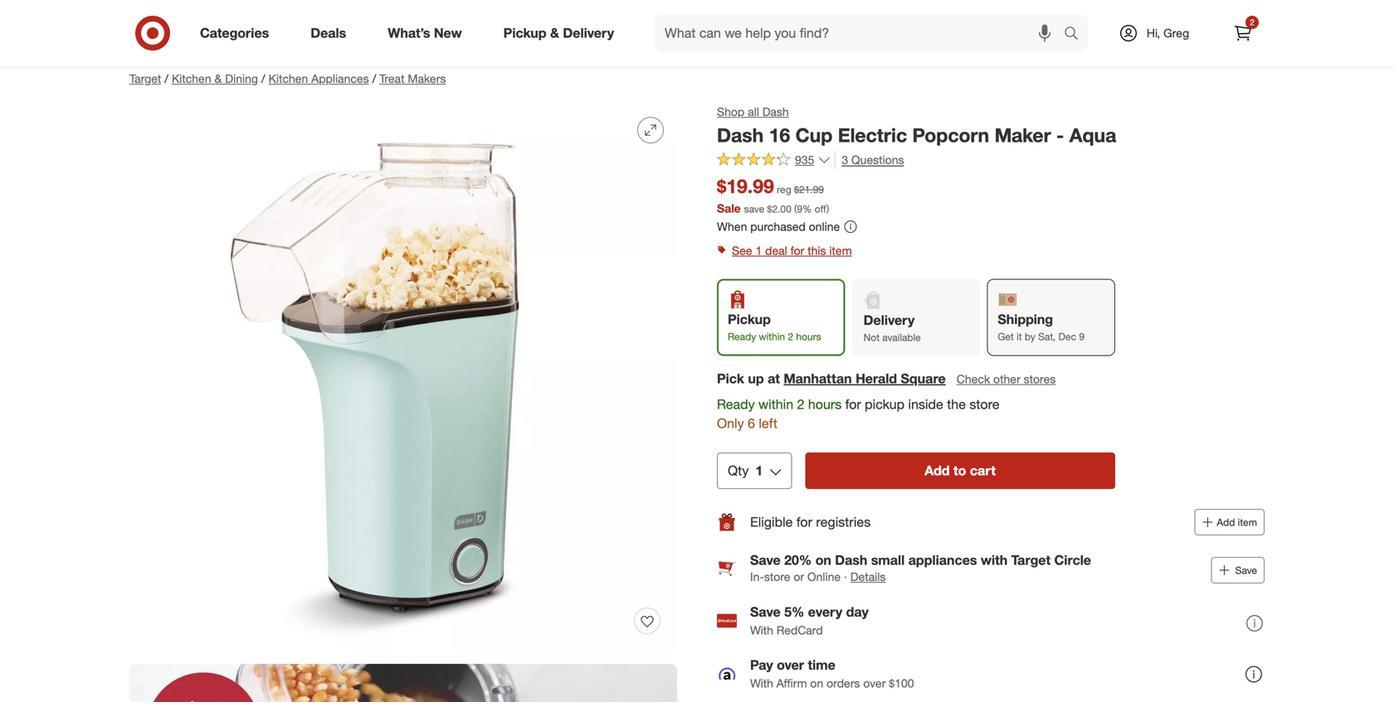 Task type: locate. For each thing, give the bounding box(es) containing it.
1 horizontal spatial 9
[[1079, 331, 1085, 343]]

reg
[[777, 183, 791, 196]]

5%
[[784, 605, 805, 621]]

0 horizontal spatial 9
[[797, 203, 803, 215]]

save inside "save 20% on dash small appliances with target circle in-store or online ∙ details"
[[750, 553, 781, 569]]

3 questions link
[[834, 151, 904, 170]]

on down time
[[810, 677, 824, 691]]

2 vertical spatial 2
[[797, 397, 805, 413]]

store inside "save 20% on dash small appliances with target circle in-store or online ∙ details"
[[764, 570, 790, 585]]

)
[[827, 203, 829, 215]]

search button
[[1057, 15, 1096, 55]]

add left to
[[925, 463, 950, 479]]

0 vertical spatial pickup
[[503, 25, 547, 41]]

target / kitchen & dining / kitchen appliances / treat makers
[[129, 71, 446, 86]]

add inside button
[[925, 463, 950, 479]]

save down add item
[[1236, 565, 1257, 577]]

0 vertical spatial 1
[[756, 243, 762, 258]]

0 vertical spatial within
[[759, 331, 785, 343]]

ready up the pick
[[728, 331, 756, 343]]

20%
[[784, 553, 812, 569]]

1 with from the top
[[750, 624, 773, 638]]

1 vertical spatial over
[[863, 677, 886, 691]]

details
[[850, 570, 886, 585]]

dash up ∙
[[835, 553, 868, 569]]

dash for 16
[[717, 124, 764, 147]]

3
[[842, 153, 848, 167]]

pickup ready within 2 hours
[[728, 311, 821, 343]]

2 within from the top
[[759, 397, 794, 413]]

3 questions
[[842, 153, 904, 167]]

1 vertical spatial store
[[764, 570, 790, 585]]

1 horizontal spatial add
[[1217, 517, 1235, 529]]

add
[[925, 463, 950, 479], [1217, 517, 1235, 529]]

0 horizontal spatial 2
[[788, 331, 793, 343]]

add up save button
[[1217, 517, 1235, 529]]

purchased
[[750, 219, 806, 234]]

0 horizontal spatial delivery
[[563, 25, 614, 41]]

/
[[165, 71, 168, 86], [261, 71, 265, 86], [372, 71, 376, 86]]

/ right target link at the left
[[165, 71, 168, 86]]

1 vertical spatial for
[[845, 397, 861, 413]]

save 5% every day with redcard
[[750, 605, 869, 638]]

1 vertical spatial with
[[750, 677, 773, 691]]

shop all dash dash 16 cup electric popcorn maker - aqua
[[717, 105, 1117, 147]]

2 with from the top
[[750, 677, 773, 691]]

hours up manhattan
[[796, 331, 821, 343]]

0 horizontal spatial pickup
[[503, 25, 547, 41]]

2 / from the left
[[261, 71, 265, 86]]

when
[[717, 219, 747, 234]]

target right with
[[1011, 553, 1051, 569]]

1 horizontal spatial pickup
[[728, 311, 771, 328]]

over up affirm at the bottom of the page
[[777, 658, 804, 674]]

0 horizontal spatial kitchen
[[172, 71, 211, 86]]

/ left treat
[[372, 71, 376, 86]]

inside
[[908, 397, 943, 413]]

save up in-
[[750, 553, 781, 569]]

1 horizontal spatial delivery
[[864, 312, 915, 328]]

0 horizontal spatial &
[[215, 71, 222, 86]]

1 vertical spatial delivery
[[864, 312, 915, 328]]

pickup inside pickup ready within 2 hours
[[728, 311, 771, 328]]

pickup up 'up'
[[728, 311, 771, 328]]

for inside the ready within 2 hours for pickup inside the store only 6 left
[[845, 397, 861, 413]]

0 vertical spatial 9
[[797, 203, 803, 215]]

0 horizontal spatial store
[[764, 570, 790, 585]]

0 horizontal spatial add
[[925, 463, 950, 479]]

hours
[[796, 331, 821, 343], [808, 397, 842, 413]]

all
[[748, 105, 759, 119]]

up
[[748, 371, 764, 387]]

9 right the 2.00
[[797, 203, 803, 215]]

this
[[808, 243, 826, 258]]

2 1 from the top
[[756, 463, 763, 479]]

see
[[732, 243, 752, 258]]

item
[[829, 243, 852, 258], [1238, 517, 1257, 529]]

with inside the save 5% every day with redcard
[[750, 624, 773, 638]]

0 vertical spatial target
[[129, 71, 161, 86]]

1 inside see 1 deal for this item link
[[756, 243, 762, 258]]

delivery inside 'delivery not available'
[[864, 312, 915, 328]]

or
[[794, 570, 804, 585]]

/ right dining
[[261, 71, 265, 86]]

0 vertical spatial hours
[[796, 331, 821, 343]]

within inside pickup ready within 2 hours
[[759, 331, 785, 343]]

2 down manhattan
[[797, 397, 805, 413]]

ready up only
[[717, 397, 755, 413]]

add inside "button"
[[1217, 517, 1235, 529]]

1 vertical spatial 1
[[756, 463, 763, 479]]

1 horizontal spatial over
[[863, 677, 886, 691]]

1 vertical spatial 9
[[1079, 331, 1085, 343]]

online
[[807, 570, 841, 585]]

2 vertical spatial dash
[[835, 553, 868, 569]]

0 horizontal spatial over
[[777, 658, 804, 674]]

pick
[[717, 371, 744, 387]]

target
[[129, 71, 161, 86], [1011, 553, 1051, 569]]

herald
[[856, 371, 897, 387]]

for down manhattan herald square button
[[845, 397, 861, 413]]

1 within from the top
[[759, 331, 785, 343]]

item right this
[[829, 243, 852, 258]]

0 vertical spatial item
[[829, 243, 852, 258]]

0 vertical spatial on
[[816, 553, 831, 569]]

save for save 20% on dash small appliances with target circle
[[750, 553, 781, 569]]

dash 16 cup electric popcorn maker - aqua, 1 of 6 image
[[129, 104, 677, 651]]

eligible
[[750, 515, 793, 531]]

electric
[[838, 124, 907, 147]]

1 horizontal spatial &
[[550, 25, 559, 41]]

at
[[768, 371, 780, 387]]

0 horizontal spatial item
[[829, 243, 852, 258]]

dec
[[1059, 331, 1076, 343]]

pickup right new
[[503, 25, 547, 41]]

save button
[[1211, 558, 1265, 584]]

2
[[1250, 17, 1255, 27], [788, 331, 793, 343], [797, 397, 805, 413]]

1 vertical spatial hours
[[808, 397, 842, 413]]

1 horizontal spatial kitchen
[[269, 71, 308, 86]]

redcard
[[777, 624, 823, 638]]

hours inside pickup ready within 2 hours
[[796, 331, 821, 343]]

1 horizontal spatial store
[[970, 397, 1000, 413]]

for right "eligible"
[[797, 515, 812, 531]]

2 inside pickup ready within 2 hours
[[788, 331, 793, 343]]

0 vertical spatial with
[[750, 624, 773, 638]]

item up save button
[[1238, 517, 1257, 529]]

kitchen right dining
[[269, 71, 308, 86]]

manhattan
[[784, 371, 852, 387]]

save left 5%
[[750, 605, 781, 621]]

for left this
[[791, 243, 805, 258]]

add item button
[[1195, 510, 1265, 536]]

details button
[[850, 569, 886, 586]]

time
[[808, 658, 836, 674]]

1 vertical spatial dash
[[717, 124, 764, 147]]

1 vertical spatial target
[[1011, 553, 1051, 569]]

not
[[864, 331, 880, 344]]

target inside "save 20% on dash small appliances with target circle in-store or online ∙ details"
[[1011, 553, 1051, 569]]

0 vertical spatial 2
[[1250, 17, 1255, 27]]

dash inside "save 20% on dash small appliances with target circle in-store or online ∙ details"
[[835, 553, 868, 569]]

0 vertical spatial &
[[550, 25, 559, 41]]

1 horizontal spatial 2
[[797, 397, 805, 413]]

1 vertical spatial within
[[759, 397, 794, 413]]

treat
[[379, 71, 405, 86]]

check other stores
[[957, 372, 1056, 387]]

$19.99 reg $21.99 sale save $ 2.00 ( 9 % off )
[[717, 175, 829, 216]]

1 horizontal spatial /
[[261, 71, 265, 86]]

qty 1
[[728, 463, 763, 479]]

0 vertical spatial add
[[925, 463, 950, 479]]

on up online
[[816, 553, 831, 569]]

935 link
[[717, 151, 831, 171]]

1 horizontal spatial target
[[1011, 553, 1051, 569]]

search
[[1057, 27, 1096, 43]]

pay over time with affirm on orders over $100
[[750, 658, 914, 691]]

dash right all
[[762, 105, 789, 119]]

pickup for ready
[[728, 311, 771, 328]]

0 vertical spatial store
[[970, 397, 1000, 413]]

0 vertical spatial dash
[[762, 105, 789, 119]]

1 right the see
[[756, 243, 762, 258]]

$100
[[889, 677, 914, 691]]

what's new link
[[374, 15, 483, 51]]

1 vertical spatial item
[[1238, 517, 1257, 529]]

1 horizontal spatial item
[[1238, 517, 1257, 529]]

store down check
[[970, 397, 1000, 413]]

kitchen & dining link
[[172, 71, 258, 86]]

kitchen right target link at the left
[[172, 71, 211, 86]]

makers
[[408, 71, 446, 86]]

sale
[[717, 201, 741, 216]]

1 vertical spatial on
[[810, 677, 824, 691]]

deals link
[[296, 15, 367, 51]]

delivery
[[563, 25, 614, 41], [864, 312, 915, 328]]

save inside the save 5% every day with redcard
[[750, 605, 781, 621]]

pickup
[[503, 25, 547, 41], [728, 311, 771, 328]]

within up left
[[759, 397, 794, 413]]

1 vertical spatial add
[[1217, 517, 1235, 529]]

when purchased online
[[717, 219, 840, 234]]

1 vertical spatial &
[[215, 71, 222, 86]]

advertisement region
[[116, 14, 1278, 54]]

1 kitchen from the left
[[172, 71, 211, 86]]

square
[[901, 371, 946, 387]]

2 right greg
[[1250, 17, 1255, 27]]

with up pay
[[750, 624, 773, 638]]

popcorn
[[913, 124, 989, 147]]

within up at
[[759, 331, 785, 343]]

over left $100
[[863, 677, 886, 691]]

2 horizontal spatial /
[[372, 71, 376, 86]]

cart
[[970, 463, 996, 479]]

0 vertical spatial for
[[791, 243, 805, 258]]

ready
[[728, 331, 756, 343], [717, 397, 755, 413]]

target left kitchen & dining link
[[129, 71, 161, 86]]

0 horizontal spatial /
[[165, 71, 168, 86]]

stores
[[1024, 372, 1056, 387]]

pickup & delivery link
[[489, 15, 635, 51]]

1 1 from the top
[[756, 243, 762, 258]]

hours inside the ready within 2 hours for pickup inside the store only 6 left
[[808, 397, 842, 413]]

1 vertical spatial pickup
[[728, 311, 771, 328]]

1 vertical spatial 2
[[788, 331, 793, 343]]

left
[[759, 416, 778, 432]]

see 1 deal for this item link
[[717, 239, 1265, 262]]

add for add to cart
[[925, 463, 950, 479]]

2 up manhattan
[[788, 331, 793, 343]]

the
[[947, 397, 966, 413]]

store
[[970, 397, 1000, 413], [764, 570, 790, 585]]

1 vertical spatial ready
[[717, 397, 755, 413]]

in-
[[750, 570, 764, 585]]

for
[[791, 243, 805, 258], [845, 397, 861, 413], [797, 515, 812, 531]]

save 20% on dash small appliances with target circle in-store or online ∙ details
[[750, 553, 1091, 585]]

sat,
[[1038, 331, 1056, 343]]

hours down pick up at manhattan herald square
[[808, 397, 842, 413]]

9 right dec
[[1079, 331, 1085, 343]]

1 right qty
[[756, 463, 763, 479]]

0 vertical spatial ready
[[728, 331, 756, 343]]

store left the or
[[764, 570, 790, 585]]

dining
[[225, 71, 258, 86]]

0 vertical spatial delivery
[[563, 25, 614, 41]]

add to cart
[[925, 463, 996, 479]]

registries
[[816, 515, 871, 531]]

with down pay
[[750, 677, 773, 691]]

hi, greg
[[1147, 26, 1189, 40]]

dash for small
[[835, 553, 868, 569]]

dash down "shop"
[[717, 124, 764, 147]]

on inside "save 20% on dash small appliances with target circle in-store or online ∙ details"
[[816, 553, 831, 569]]



Task type: vqa. For each thing, say whether or not it's contained in the screenshot.
a-
no



Task type: describe. For each thing, give the bounding box(es) containing it.
save inside button
[[1236, 565, 1257, 577]]

kitchen appliances link
[[269, 71, 369, 86]]

pick up at manhattan herald square
[[717, 371, 946, 387]]

2 link
[[1225, 15, 1262, 51]]

other
[[993, 372, 1021, 387]]

∙
[[844, 570, 847, 585]]

categories link
[[186, 15, 290, 51]]

questions
[[852, 153, 904, 167]]

get
[[998, 331, 1014, 343]]

6
[[748, 416, 755, 432]]

deals
[[311, 25, 346, 41]]

-
[[1056, 124, 1064, 147]]

categories
[[200, 25, 269, 41]]

1 for see
[[756, 243, 762, 258]]

hi,
[[1147, 26, 1160, 40]]

what's new
[[388, 25, 462, 41]]

to
[[954, 463, 966, 479]]

$
[[767, 203, 772, 215]]

pickup for &
[[503, 25, 547, 41]]

store inside the ready within 2 hours for pickup inside the store only 6 left
[[970, 397, 1000, 413]]

greg
[[1164, 26, 1189, 40]]

eligible for registries
[[750, 515, 871, 531]]

new
[[434, 25, 462, 41]]

pickup & delivery
[[503, 25, 614, 41]]

2 inside the ready within 2 hours for pickup inside the store only 6 left
[[797, 397, 805, 413]]

add for add item
[[1217, 517, 1235, 529]]

2 vertical spatial for
[[797, 515, 812, 531]]

1 / from the left
[[165, 71, 168, 86]]

circle
[[1054, 553, 1091, 569]]

ready inside pickup ready within 2 hours
[[728, 331, 756, 343]]

shop
[[717, 105, 745, 119]]

deal
[[765, 243, 787, 258]]

only
[[717, 416, 744, 432]]

with inside 'pay over time with affirm on orders over $100'
[[750, 677, 773, 691]]

%
[[803, 203, 812, 215]]

shipping get it by sat, dec 9
[[998, 311, 1085, 343]]

add to cart button
[[805, 453, 1115, 490]]

available
[[882, 331, 921, 344]]

delivery not available
[[864, 312, 921, 344]]

treat makers link
[[379, 71, 446, 86]]

add item
[[1217, 517, 1257, 529]]

manhattan herald square button
[[784, 370, 946, 389]]

day
[[846, 605, 869, 621]]

save
[[744, 203, 765, 215]]

maker
[[995, 124, 1051, 147]]

pay
[[750, 658, 773, 674]]

off
[[815, 203, 827, 215]]

0 horizontal spatial target
[[129, 71, 161, 86]]

check
[[957, 372, 990, 387]]

16
[[769, 124, 790, 147]]

3 / from the left
[[372, 71, 376, 86]]

935
[[795, 153, 814, 167]]

ready within 2 hours for pickup inside the store only 6 left
[[717, 397, 1000, 432]]

2 kitchen from the left
[[269, 71, 308, 86]]

save for save 5% every day
[[750, 605, 781, 621]]

0 vertical spatial over
[[777, 658, 804, 674]]

orders
[[827, 677, 860, 691]]

9 inside "shipping get it by sat, dec 9"
[[1079, 331, 1085, 343]]

it
[[1017, 331, 1022, 343]]

shipping
[[998, 311, 1053, 328]]

pickup
[[865, 397, 905, 413]]

ready inside the ready within 2 hours for pickup inside the store only 6 left
[[717, 397, 755, 413]]

online
[[809, 219, 840, 234]]

every
[[808, 605, 843, 621]]

with
[[981, 553, 1008, 569]]

on inside 'pay over time with affirm on orders over $100'
[[810, 677, 824, 691]]

item inside "button"
[[1238, 517, 1257, 529]]

2 horizontal spatial 2
[[1250, 17, 1255, 27]]

aqua
[[1070, 124, 1117, 147]]

within inside the ready within 2 hours for pickup inside the store only 6 left
[[759, 397, 794, 413]]

small
[[871, 553, 905, 569]]

$19.99
[[717, 175, 774, 198]]

by
[[1025, 331, 1036, 343]]

1 for qty
[[756, 463, 763, 479]]

What can we help you find? suggestions appear below search field
[[655, 15, 1068, 51]]

appliances
[[909, 553, 977, 569]]

image gallery element
[[129, 104, 677, 703]]

check other stores button
[[956, 370, 1057, 389]]

see 1 deal for this item
[[732, 243, 852, 258]]

appliances
[[311, 71, 369, 86]]

2.00
[[772, 203, 792, 215]]

9 inside $19.99 reg $21.99 sale save $ 2.00 ( 9 % off )
[[797, 203, 803, 215]]

what's
[[388, 25, 430, 41]]

(
[[794, 203, 797, 215]]



